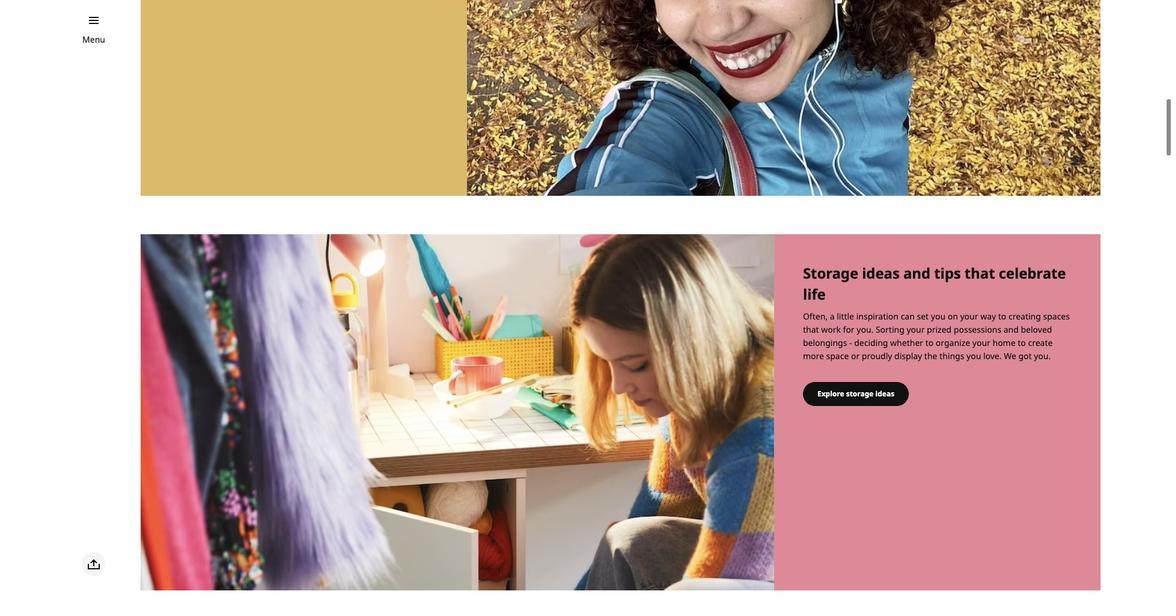 Task type: vqa. For each thing, say whether or not it's contained in the screenshot.
left to
yes



Task type: describe. For each thing, give the bounding box(es) containing it.
2 vertical spatial your
[[972, 337, 991, 349]]

often, a little inspiration can set you on your way to creating spaces that work for you. sorting your prized possessions and beloved belongings - deciding whether to organize your home to create more space or proudly display the things you love. we got you.
[[803, 311, 1070, 362]]

and inside often, a little inspiration can set you on your way to creating spaces that work for you. sorting your prized possessions and beloved belongings - deciding whether to organize your home to create more space or proudly display the things you love. we got you.
[[1004, 324, 1019, 335]]

storage ideas and tips that celebrate life
[[803, 264, 1066, 304]]

ideas inside storage ideas and tips that celebrate life
[[862, 264, 900, 283]]

tips
[[934, 264, 961, 283]]

sorting
[[876, 324, 905, 335]]

we
[[1004, 350, 1016, 362]]

proudly
[[862, 350, 892, 362]]

got
[[1019, 350, 1032, 362]]

-
[[849, 337, 852, 349]]

inspiration
[[856, 311, 899, 322]]

spaces
[[1043, 311, 1070, 322]]

whether
[[890, 337, 923, 349]]

work
[[821, 324, 841, 335]]

life
[[803, 284, 826, 304]]

love.
[[983, 350, 1002, 362]]

way
[[981, 311, 996, 322]]

and inside storage ideas and tips that celebrate life
[[903, 264, 931, 283]]

can
[[901, 311, 915, 322]]

often,
[[803, 311, 828, 322]]

space
[[826, 350, 849, 362]]

display
[[895, 350, 922, 362]]

the ikea assembly: jazmine rogers image
[[467, 0, 1101, 196]]



Task type: locate. For each thing, give the bounding box(es) containing it.
girl tying shoe in fron of a cabinet image
[[141, 235, 774, 591]]

and left tips
[[903, 264, 931, 283]]

1 vertical spatial you.
[[1034, 350, 1051, 362]]

set
[[917, 311, 929, 322]]

storage
[[803, 264, 858, 283]]

ideas right the storage on the right bottom of page
[[876, 389, 895, 399]]

creating
[[1009, 311, 1041, 322]]

to up the
[[926, 337, 934, 349]]

to right way
[[998, 311, 1006, 322]]

storage
[[846, 389, 874, 399]]

0 vertical spatial that
[[965, 264, 995, 283]]

1 horizontal spatial you.
[[1034, 350, 1051, 362]]

0 horizontal spatial and
[[903, 264, 931, 283]]

1 horizontal spatial and
[[1004, 324, 1019, 335]]

0 vertical spatial and
[[903, 264, 931, 283]]

on
[[948, 311, 958, 322]]

home
[[993, 337, 1016, 349]]

0 vertical spatial ideas
[[862, 264, 900, 283]]

ideas up inspiration
[[862, 264, 900, 283]]

0 vertical spatial you
[[931, 311, 946, 322]]

1 vertical spatial that
[[803, 324, 819, 335]]

0 horizontal spatial that
[[803, 324, 819, 335]]

more
[[803, 350, 824, 362]]

1 horizontal spatial you
[[967, 350, 981, 362]]

or
[[851, 350, 860, 362]]

ideas inside button
[[876, 389, 895, 399]]

you. up deciding
[[857, 324, 874, 335]]

the
[[924, 350, 937, 362]]

a
[[830, 311, 835, 322]]

you up "prized"
[[931, 311, 946, 322]]

0 horizontal spatial you.
[[857, 324, 874, 335]]

create
[[1028, 337, 1053, 349]]

that right tips
[[965, 264, 995, 283]]

to
[[998, 311, 1006, 322], [926, 337, 934, 349], [1018, 337, 1026, 349]]

0 vertical spatial your
[[960, 311, 978, 322]]

menu button
[[82, 33, 105, 46]]

prized
[[927, 324, 952, 335]]

your down set
[[907, 324, 925, 335]]

1 vertical spatial and
[[1004, 324, 1019, 335]]

1 horizontal spatial to
[[998, 311, 1006, 322]]

possessions
[[954, 324, 1002, 335]]

that inside storage ideas and tips that celebrate life
[[965, 264, 995, 283]]

2 horizontal spatial to
[[1018, 337, 1026, 349]]

to up got
[[1018, 337, 1026, 349]]

your
[[960, 311, 978, 322], [907, 324, 925, 335], [972, 337, 991, 349]]

that down often,
[[803, 324, 819, 335]]

your down possessions
[[972, 337, 991, 349]]

0 horizontal spatial to
[[926, 337, 934, 349]]

1 vertical spatial your
[[907, 324, 925, 335]]

for
[[843, 324, 855, 335]]

you. down "create"
[[1034, 350, 1051, 362]]

0 vertical spatial you.
[[857, 324, 874, 335]]

that inside often, a little inspiration can set you on your way to creating spaces that work for you. sorting your prized possessions and beloved belongings - deciding whether to organize your home to create more space or proudly display the things you love. we got you.
[[803, 324, 819, 335]]

and
[[903, 264, 931, 283], [1004, 324, 1019, 335]]

explore
[[817, 389, 844, 399]]

that
[[965, 264, 995, 283], [803, 324, 819, 335]]

celebrate
[[999, 264, 1066, 283]]

explore storage ideas button
[[803, 382, 909, 406]]

0 horizontal spatial you
[[931, 311, 946, 322]]

you
[[931, 311, 946, 322], [967, 350, 981, 362]]

belongings
[[803, 337, 847, 349]]

1 horizontal spatial that
[[965, 264, 995, 283]]

1 vertical spatial you
[[967, 350, 981, 362]]

you.
[[857, 324, 874, 335], [1034, 350, 1051, 362]]

1 vertical spatial ideas
[[876, 389, 895, 399]]

things
[[940, 350, 964, 362]]

little
[[837, 311, 854, 322]]

menu
[[82, 34, 105, 45]]

beloved
[[1021, 324, 1052, 335]]

you left love.
[[967, 350, 981, 362]]

deciding
[[854, 337, 888, 349]]

organize
[[936, 337, 970, 349]]

explore storage ideas
[[817, 389, 895, 399]]

your up possessions
[[960, 311, 978, 322]]

ideas
[[862, 264, 900, 283], [876, 389, 895, 399]]

and up home
[[1004, 324, 1019, 335]]



